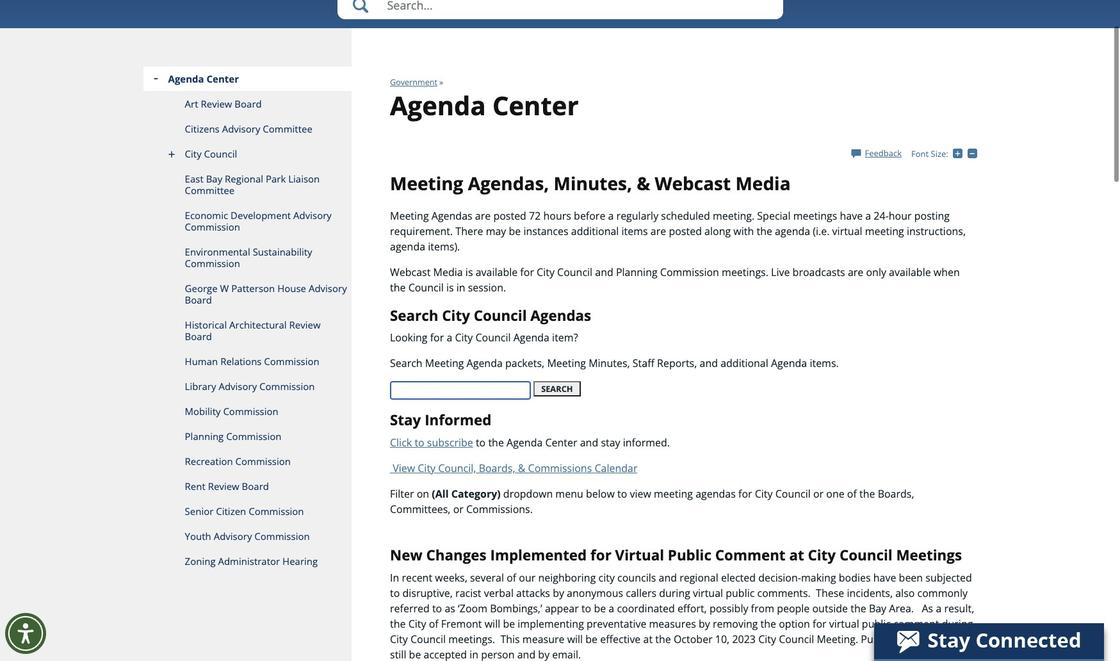 Task type: vqa. For each thing, say whether or not it's contained in the screenshot.
first '»' from right
no



Task type: describe. For each thing, give the bounding box(es) containing it.
agendas
[[531, 305, 592, 325]]

advisory inside the economic development advisory commission
[[293, 209, 332, 222]]

font size: link
[[912, 148, 949, 159]]

callers
[[626, 586, 657, 600]]

october
[[674, 632, 713, 646]]

2 available from the left
[[889, 265, 931, 279]]

a left the 24-
[[866, 209, 871, 223]]

house
[[278, 282, 306, 295]]

comments
[[893, 632, 943, 646]]

youth
[[185, 530, 211, 543]]

for inside search city council agendas looking for a city council agenda item?
[[430, 331, 444, 345]]

a inside search city council agendas looking for a city council agenda item?
[[447, 331, 453, 345]]

regularly
[[617, 209, 659, 223]]

city up still
[[390, 632, 408, 646]]

virtual inside meeting agendas are posted 72 hours before a regularly scheduled meeting. special meetings have a 24-hour posting requirement. there may be instances additional items are posted along with the agenda (i.e. virtual meeting instructions, agenda items).
[[833, 224, 863, 238]]

feedback
[[865, 147, 902, 159]]

2023
[[733, 632, 756, 646]]

zoning administrator hearing
[[185, 555, 318, 568]]

0 horizontal spatial boards,
[[479, 461, 515, 475]]

patterson
[[231, 282, 275, 295]]

one
[[827, 487, 845, 501]]

1 horizontal spatial posted
[[669, 224, 702, 238]]

commissions.
[[466, 502, 533, 516]]

meeting.
[[817, 632, 859, 646]]

council inside the city council link
[[204, 147, 237, 160]]

commission down mobility commission link
[[226, 430, 282, 443]]

stay
[[390, 410, 421, 430]]

0 horizontal spatial will
[[485, 617, 501, 631]]

+
[[963, 148, 968, 159]]

0 horizontal spatial posted
[[494, 209, 527, 223]]

city inside dropdown menu below to view meeting agendas for city council or one of the boards, committees, or commissions.
[[755, 487, 773, 501]]

search for city
[[390, 305, 439, 325]]

rent
[[185, 480, 206, 493]]

citizens
[[185, 122, 220, 135]]

agenda inside the "government agenda center"
[[390, 88, 486, 123]]

board inside george w patterson house advisory board
[[185, 293, 212, 306]]

1 vertical spatial agenda
[[390, 239, 425, 253]]

0 vertical spatial during
[[659, 586, 691, 600]]

citizens advisory committee link
[[143, 117, 352, 142]]

0 vertical spatial public
[[668, 545, 712, 565]]

1 horizontal spatial webcast
[[655, 171, 731, 195]]

dropdown
[[503, 487, 553, 501]]

below
[[586, 487, 615, 501]]

to left as
[[432, 601, 442, 615]]

commissions
[[528, 461, 592, 475]]

environmental sustainability commission
[[185, 245, 312, 270]]

government
[[390, 77, 438, 88]]

economic development advisory commission link
[[143, 203, 352, 240]]

the down "incidents,"
[[851, 601, 867, 615]]

referred
[[390, 601, 430, 615]]

implementing
[[518, 617, 584, 631]]

feedback link
[[852, 147, 902, 159]]

1 horizontal spatial agenda
[[775, 224, 811, 238]]

several
[[470, 571, 504, 585]]

0 horizontal spatial at
[[644, 632, 653, 646]]

city right looking
[[455, 331, 473, 345]]

and down this
[[517, 647, 536, 661]]

as
[[922, 601, 934, 615]]

councils
[[618, 571, 656, 585]]

environmental sustainability commission link
[[143, 240, 352, 276]]

a up preventative
[[609, 601, 615, 615]]

size:
[[931, 148, 949, 159]]

2 horizontal spatial by
[[699, 617, 710, 631]]

human relations commission link
[[143, 349, 352, 374]]

have inside meeting agendas are posted 72 hours before a regularly scheduled meeting. special meetings have a 24-hour posting requirement. there may be instances additional items are posted along with the agenda (i.e. virtual meeting instructions, agenda items).
[[840, 209, 863, 223]]

requirement.
[[390, 224, 453, 238]]

in inside webcast media is available for city council and planning commission meetings. live broadcasts are only available when the council is in session.
[[457, 280, 465, 294]]

the inside webcast media is available for city council and planning commission meetings. live broadcasts are only available when the council is in session.
[[390, 280, 406, 294]]

historical architectural review board link
[[143, 313, 352, 349]]

0 horizontal spatial by
[[538, 647, 550, 661]]

the inside dropdown menu below to view meeting agendas for city council or one of the boards, committees, or commissions.
[[860, 487, 875, 501]]

webcast inside webcast media is available for city council and planning commission meetings. live broadcasts are only available when the council is in session.
[[390, 265, 431, 279]]

(all
[[432, 487, 449, 501]]

1 vertical spatial minutes,
[[589, 356, 630, 371]]

1 vertical spatial &
[[518, 461, 526, 475]]

for inside dropdown menu below to view meeting agendas for city council or one of the boards, committees, or commissions.
[[739, 487, 753, 501]]

click
[[390, 436, 412, 450]]

historical
[[185, 318, 227, 331]]

1 vertical spatial additional
[[721, 356, 769, 371]]

the down the from
[[761, 617, 777, 631]]

center inside the "government agenda center"
[[493, 88, 579, 123]]

and right the reports,
[[700, 356, 718, 371]]

zoning administrator hearing link
[[143, 549, 352, 574]]

council up 'agendas'
[[557, 265, 593, 279]]

before
[[574, 209, 606, 223]]

hours
[[544, 209, 571, 223]]

recreation commission
[[185, 455, 291, 468]]

to right click at the left of page
[[415, 436, 425, 450]]

verbal
[[484, 586, 514, 600]]

human relations commission
[[185, 355, 320, 368]]

on
[[417, 487, 429, 501]]

packets,
[[506, 356, 545, 371]]

search for meeting
[[390, 356, 423, 371]]

meeting down looking
[[425, 356, 464, 371]]

meeting agendas, minutes, & webcast media
[[390, 171, 791, 195]]

library advisory commission
[[185, 380, 315, 393]]

city inside webcast media is available for city council and planning commission meetings. live broadcasts are only available when the council is in session.
[[537, 265, 555, 279]]

stay connected image
[[875, 623, 1103, 659]]

commission inside environmental sustainability commission
[[185, 257, 240, 270]]

the inside stay informed click to subscribe to the agenda center and stay informed.
[[488, 436, 504, 450]]

be left effective
[[586, 632, 598, 646]]

commission down rent review board link
[[249, 505, 304, 518]]

meetings
[[897, 545, 962, 565]]

east
[[185, 172, 204, 185]]

recreation commission link
[[143, 449, 352, 474]]

review inside historical architectural review board
[[289, 318, 321, 331]]

option
[[779, 617, 810, 631]]

- link
[[968, 148, 980, 159]]

are inside webcast media is available for city council and planning commission meetings. live broadcasts are only available when the council is in session.
[[848, 265, 864, 279]]

youth advisory commission link
[[143, 524, 352, 549]]

city up making
[[808, 545, 836, 565]]

implemented
[[490, 545, 587, 565]]

(i.e.
[[813, 224, 830, 238]]

looking
[[390, 331, 428, 345]]

a right as at the bottom of the page
[[936, 601, 942, 615]]

search city council agendas looking for a city council agenda item?
[[390, 305, 592, 345]]

informed.
[[623, 436, 670, 450]]

2 vertical spatial virtual
[[829, 617, 860, 631]]

sustainability
[[253, 245, 312, 258]]

citizens advisory committee
[[185, 122, 313, 135]]

with
[[734, 224, 754, 238]]

agenda center
[[168, 72, 239, 85]]

art
[[185, 97, 198, 110]]

rent review board link
[[143, 474, 352, 499]]

0 vertical spatial minutes,
[[554, 171, 632, 195]]

boards, inside dropdown menu below to view meeting agendas for city council or one of the boards, committees, or commissions.
[[878, 487, 915, 501]]

planning inside planning commission link
[[185, 430, 224, 443]]

city down referred
[[409, 617, 426, 631]]

search meeting agenda packets, meeting minutes, staff reports, and additional agenda items.
[[390, 356, 839, 371]]

council,
[[438, 461, 476, 475]]

items.
[[810, 356, 839, 371]]

items).
[[428, 239, 460, 253]]

disruptive,
[[403, 586, 453, 600]]

government agenda center
[[390, 77, 579, 123]]

regional
[[225, 172, 263, 185]]

view
[[630, 487, 651, 501]]

meeting inside meeting agendas are posted 72 hours before a regularly scheduled meeting. special meetings have a 24-hour posting requirement. there may be instances additional items are posted along with the agenda (i.e. virtual meeting instructions, agenda items).
[[865, 224, 905, 238]]

be up this
[[503, 617, 515, 631]]

elected
[[721, 571, 756, 585]]

city up east
[[185, 147, 202, 160]]

review for rent review board
[[208, 480, 239, 493]]

agendas are
[[432, 209, 491, 223]]

0 horizontal spatial of
[[429, 617, 439, 631]]

meeting inside meeting agendas are posted 72 hours before a regularly scheduled meeting. special meetings have a 24-hour posting requirement. there may be instances additional items are posted along with the agenda (i.e. virtual meeting instructions, agenda items).
[[390, 209, 429, 223]]

meeting up the agendas are
[[390, 171, 463, 195]]

economic development advisory commission
[[185, 209, 332, 233]]

none text field inside columnusercontrol3 main content
[[390, 381, 531, 400]]

font
[[912, 148, 929, 159]]

0 vertical spatial center
[[207, 72, 239, 85]]

and right councils
[[659, 571, 677, 585]]

george w patterson house advisory board
[[185, 282, 347, 306]]

library advisory commission link
[[143, 374, 352, 399]]

2 horizontal spatial will
[[946, 632, 962, 646]]

for inside webcast media is available for city council and planning commission meetings. live broadcasts are only available when the council is in session.
[[520, 265, 534, 279]]

instructions,
[[907, 224, 966, 238]]

meeting inside dropdown menu below to view meeting agendas for city council or one of the boards, committees, or commissions.
[[654, 487, 693, 501]]

1 vertical spatial or
[[453, 502, 464, 516]]

council down items).
[[409, 280, 444, 294]]

board down recreation commission link
[[242, 480, 269, 493]]

new
[[390, 545, 423, 565]]

commission inside webcast media is available for city council and planning commission meetings. live broadcasts are only available when the council is in session.
[[660, 265, 719, 279]]



Task type: locate. For each thing, give the bounding box(es) containing it.
1 vertical spatial have
[[874, 571, 897, 585]]

1 horizontal spatial additional
[[721, 356, 769, 371]]

council left one
[[776, 487, 811, 501]]

at right effective
[[644, 632, 653, 646]]

to right 'subscribe'
[[476, 436, 486, 450]]

meeting down the 24-
[[865, 224, 905, 238]]

advisory down liaison
[[293, 209, 332, 222]]

1 vertical spatial boards,
[[878, 487, 915, 501]]

the down referred
[[390, 617, 406, 631]]

board inside historical architectural review board
[[185, 330, 212, 343]]

the inside meeting agendas are posted 72 hours before a regularly scheduled meeting. special meetings have a 24-hour posting requirement. there may be instances additional items are posted along with the agenda (i.e. virtual meeting instructions, agenda items).
[[757, 224, 773, 238]]

city down session.
[[442, 305, 470, 325]]

staff
[[633, 356, 655, 371]]

in
[[457, 280, 465, 294], [470, 647, 479, 661]]

city
[[185, 147, 202, 160], [537, 265, 555, 279], [442, 305, 470, 325], [455, 331, 473, 345], [418, 461, 436, 475], [755, 487, 773, 501], [808, 545, 836, 565], [409, 617, 426, 631], [390, 632, 408, 646], [759, 632, 777, 646]]

neighboring
[[538, 571, 596, 585]]

development
[[231, 209, 291, 222]]

public
[[668, 545, 712, 565], [861, 632, 890, 646]]

have up "incidents,"
[[874, 571, 897, 585]]

library
[[185, 380, 216, 393]]

effective
[[600, 632, 641, 646]]

commission down library advisory commission link on the left of the page
[[223, 405, 279, 418]]

of inside dropdown menu below to view meeting agendas for city council or one of the boards, committees, or commissions.
[[848, 487, 857, 501]]

have left the 24-
[[840, 209, 863, 223]]

council up bodies
[[840, 545, 893, 565]]

1 horizontal spatial public
[[861, 632, 890, 646]]

search
[[390, 305, 439, 325], [390, 356, 423, 371], [541, 383, 573, 395]]

media inside webcast media is available for city council and planning commission meetings. live broadcasts are only available when the council is in session.
[[433, 265, 463, 279]]

0 horizontal spatial additional
[[571, 224, 619, 238]]

boards, right one
[[878, 487, 915, 501]]

changes
[[426, 545, 487, 565]]

committee
[[263, 122, 313, 135], [185, 184, 235, 197]]

are inside meeting agendas are posted 72 hours before a regularly scheduled meeting. special meetings have a 24-hour posting requirement. there may be instances additional items are posted along with the agenda (i.e. virtual meeting instructions, agenda items).
[[651, 224, 666, 238]]

may
[[486, 224, 506, 238]]

1 vertical spatial committee
[[185, 184, 235, 197]]

council down session.
[[474, 305, 527, 325]]

informed
[[425, 410, 492, 430]]

will down 'zoom
[[485, 617, 501, 631]]

minutes, up before
[[554, 171, 632, 195]]

historical architectural review board
[[185, 318, 321, 343]]

to inside dropdown menu below to view meeting agendas for city council or one of the boards, committees, or commissions.
[[618, 487, 627, 501]]

incidents,
[[847, 586, 893, 600]]

making
[[801, 571, 836, 585]]

during down result,
[[942, 617, 973, 631]]

0 vertical spatial meeting
[[865, 224, 905, 238]]

2 vertical spatial review
[[208, 480, 239, 493]]

0 vertical spatial agenda
[[775, 224, 811, 238]]

meeting agendas are posted 72 hours before a regularly scheduled meeting. special meetings have a 24-hour posting requirement. there may be instances additional items are posted along with the agenda (i.e. virtual meeting instructions, agenda items).
[[390, 209, 966, 253]]

0 vertical spatial are
[[651, 224, 666, 238]]

media
[[736, 171, 791, 195], [433, 265, 463, 279]]

bay right east
[[206, 172, 222, 185]]

city council link
[[143, 142, 352, 167]]

by down measure
[[538, 647, 550, 661]]

when
[[934, 265, 960, 279]]

virtual up meeting.
[[829, 617, 860, 631]]

environmental
[[185, 245, 250, 258]]

and inside webcast media is available for city council and planning commission meetings. live broadcasts are only available when the council is in session.
[[595, 265, 614, 279]]

for
[[520, 265, 534, 279], [430, 331, 444, 345], [739, 487, 753, 501], [591, 545, 612, 565], [813, 617, 827, 631]]

a right looking
[[447, 331, 453, 345]]

agenda inside stay informed click to subscribe to the agenda center and stay informed.
[[507, 436, 543, 450]]

1 vertical spatial of
[[507, 571, 517, 585]]

senior citizen commission
[[185, 505, 304, 518]]

1 horizontal spatial &
[[637, 171, 650, 195]]

1 vertical spatial webcast
[[390, 265, 431, 279]]

have inside new changes implemented for virtual public comment at city council meetings in recent weeks, several of our neighboring city councils and regional elected decision-making bodies have been subjected to disruptive, racist verbal attacks by anonymous callers during virtual public comments.  these incidents, also commonly referred to as 'zoom bombings,' appear to be a coordinated effort, possibly from people outside the bay area.   as a result, the city of fremont will be implementing preventative measures by removing the option for virtual public comment during city council meetings.  this measure will be effective at the october 10, 2023 city council meeting. public comments will still be accepted in person and by email.
[[874, 571, 897, 585]]

george
[[185, 282, 218, 295]]

scheduled
[[661, 209, 710, 223]]

additional inside meeting agendas are posted 72 hours before a regularly scheduled meeting. special meetings have a 24-hour posting requirement. there may be instances additional items are posted along with the agenda (i.e. virtual meeting instructions, agenda items).
[[571, 224, 619, 238]]

0 vertical spatial or
[[814, 487, 824, 501]]

1 horizontal spatial by
[[553, 586, 564, 600]]

2 vertical spatial center
[[546, 436, 578, 450]]

commission down meeting agendas are posted 72 hours before a regularly scheduled meeting. special meetings have a 24-hour posting requirement. there may be instances additional items are posted along with the agenda (i.e. virtual meeting instructions, agenda items).
[[660, 265, 719, 279]]

board down agenda center link
[[235, 97, 262, 110]]

planning commission link
[[143, 424, 352, 449]]

minutes,
[[554, 171, 632, 195], [589, 356, 630, 371]]

webcast down items).
[[390, 265, 431, 279]]

1 vertical spatial by
[[699, 617, 710, 631]]

commission up hearing
[[255, 530, 310, 543]]

economic
[[185, 209, 228, 222]]

new changes implemented for virtual public comment at city council meetings in recent weeks, several of our neighboring city councils and regional elected decision-making bodies have been subjected to disruptive, racist verbal attacks by anonymous callers during virtual public comments.  these incidents, also commonly referred to as 'zoom bombings,' appear to be a coordinated effort, possibly from people outside the bay area.   as a result, the city of fremont will be implementing preventative measures by removing the option for virtual public comment during city council meetings.  this measure will be effective at the october 10, 2023 city council meeting. public comments will still be accepted in person and by email.
[[390, 545, 975, 661]]

media down items).
[[433, 265, 463, 279]]

1 horizontal spatial media
[[736, 171, 791, 195]]

2 vertical spatial by
[[538, 647, 550, 661]]

1 horizontal spatial boards,
[[878, 487, 915, 501]]

east bay regional park liaison committee link
[[143, 167, 352, 203]]

1 vertical spatial meeting
[[654, 487, 693, 501]]

fremont
[[441, 617, 482, 631]]

0 horizontal spatial is
[[446, 280, 454, 294]]

attacks
[[516, 586, 550, 600]]

category)
[[451, 487, 501, 501]]

be down anonymous
[[594, 601, 606, 615]]

meeting right view
[[654, 487, 693, 501]]

search button
[[534, 381, 581, 397]]

will
[[485, 617, 501, 631], [567, 632, 583, 646], [946, 632, 962, 646]]

session.
[[468, 280, 506, 294]]

the down measures
[[656, 632, 671, 646]]

1 vertical spatial bay
[[869, 601, 887, 615]]

1 horizontal spatial at
[[790, 545, 804, 565]]

effort,
[[678, 601, 707, 615]]

1 horizontal spatial public
[[862, 617, 891, 631]]

1 vertical spatial during
[[942, 617, 973, 631]]

virtual
[[833, 224, 863, 238], [693, 586, 723, 600], [829, 617, 860, 631]]

bombings,'
[[490, 601, 542, 615]]

0 vertical spatial posted
[[494, 209, 527, 223]]

0 vertical spatial planning
[[616, 265, 658, 279]]

0 vertical spatial bay
[[206, 172, 222, 185]]

bay inside east bay regional park liaison committee
[[206, 172, 222, 185]]

mobility commission
[[185, 405, 279, 418]]

1 available from the left
[[476, 265, 518, 279]]

click to subscribe link
[[390, 436, 473, 450]]

accepted
[[424, 647, 467, 661]]

0 vertical spatial in
[[457, 280, 465, 294]]

columnusercontrol3 main content
[[352, 28, 980, 661]]

email.
[[552, 647, 581, 661]]

be right still
[[409, 647, 421, 661]]

review up citizen
[[208, 480, 239, 493]]

1 horizontal spatial committee
[[263, 122, 313, 135]]

preventative
[[587, 617, 647, 631]]

decision-
[[759, 571, 801, 585]]

None text field
[[390, 381, 531, 400]]

search inside button
[[541, 383, 573, 395]]

posted up the may
[[494, 209, 527, 223]]

agenda
[[168, 72, 204, 85], [390, 88, 486, 123], [514, 331, 550, 345], [467, 356, 503, 371], [771, 356, 807, 371], [507, 436, 543, 450]]

advisory for citizens advisory committee
[[222, 122, 260, 135]]

for right agendas
[[739, 487, 753, 501]]

public up regional
[[668, 545, 712, 565]]

planning down mobility
[[185, 430, 224, 443]]

or down the filter on (all category)
[[453, 502, 464, 516]]

0 horizontal spatial webcast
[[390, 265, 431, 279]]

are left only
[[848, 265, 864, 279]]

council inside dropdown menu below to view meeting agendas for city council or one of the boards, committees, or commissions.
[[776, 487, 811, 501]]

stay informed click to subscribe to the agenda center and stay informed.
[[390, 410, 670, 450]]

agendas
[[696, 487, 736, 501]]

1 horizontal spatial available
[[889, 265, 931, 279]]

advisory down art review board link
[[222, 122, 260, 135]]

1 vertical spatial planning
[[185, 430, 224, 443]]

result,
[[945, 601, 975, 615]]

0 horizontal spatial during
[[659, 586, 691, 600]]

board up human
[[185, 330, 212, 343]]

1 horizontal spatial are
[[848, 265, 864, 279]]

virtual down regional
[[693, 586, 723, 600]]

agenda inside search city council agendas looking for a city council agenda item?
[[514, 331, 550, 345]]

bay down "incidents,"
[[869, 601, 887, 615]]

search inside search city council agendas looking for a city council agenda item?
[[390, 305, 439, 325]]

webcast up scheduled at right
[[655, 171, 731, 195]]

hearing
[[283, 555, 318, 568]]

to down anonymous
[[582, 601, 592, 615]]

to
[[415, 436, 425, 450], [476, 436, 486, 450], [618, 487, 627, 501], [390, 586, 400, 600], [432, 601, 442, 615], [582, 601, 592, 615]]

been
[[899, 571, 923, 585]]

1 vertical spatial center
[[493, 88, 579, 123]]

1 vertical spatial at
[[644, 632, 653, 646]]

agenda center link
[[143, 67, 352, 92]]

0 vertical spatial is
[[466, 265, 473, 279]]

east bay regional park liaison committee
[[185, 172, 320, 197]]

is up session.
[[466, 265, 473, 279]]

posted down scheduled at right
[[669, 224, 702, 238]]

virtual
[[615, 545, 664, 565]]

1 vertical spatial are
[[848, 265, 864, 279]]

10,
[[716, 632, 730, 646]]

0 horizontal spatial have
[[840, 209, 863, 223]]

0 horizontal spatial public
[[668, 545, 712, 565]]

of left our
[[507, 571, 517, 585]]

council up accepted
[[411, 632, 446, 646]]

commission down human relations commission
[[260, 380, 315, 393]]

0 vertical spatial by
[[553, 586, 564, 600]]

planning down items at the top right
[[616, 265, 658, 279]]

during
[[659, 586, 691, 600], [942, 617, 973, 631]]

1 vertical spatial posted
[[669, 224, 702, 238]]

or left one
[[814, 487, 824, 501]]

2 vertical spatial search
[[541, 383, 573, 395]]

0 vertical spatial additional
[[571, 224, 619, 238]]

0 vertical spatial public
[[726, 586, 755, 600]]

filter on (all category)
[[390, 487, 501, 501]]

0 vertical spatial review
[[201, 97, 232, 110]]

0 horizontal spatial &
[[518, 461, 526, 475]]

advisory inside george w patterson house advisory board
[[309, 282, 347, 295]]

1 horizontal spatial planning
[[616, 265, 658, 279]]

-
[[977, 148, 980, 159]]

the up looking
[[390, 280, 406, 294]]

city right "view"
[[418, 461, 436, 475]]

by
[[553, 586, 564, 600], [699, 617, 710, 631], [538, 647, 550, 661]]

1 horizontal spatial in
[[470, 647, 479, 661]]

youth advisory commission
[[185, 530, 310, 543]]

minutes, left staff
[[589, 356, 630, 371]]

1 vertical spatial virtual
[[693, 586, 723, 600]]

review for art review board
[[201, 97, 232, 110]]

at
[[790, 545, 804, 565], [644, 632, 653, 646]]

administrator
[[218, 555, 280, 568]]

for down the outside
[[813, 617, 827, 631]]

will up email.
[[567, 632, 583, 646]]

commission up "george"
[[185, 257, 240, 270]]

in
[[390, 571, 399, 585]]

advisory for youth advisory commission
[[214, 530, 252, 543]]

0 horizontal spatial in
[[457, 280, 465, 294]]

0 horizontal spatial are
[[651, 224, 666, 238]]

&
[[637, 171, 650, 195], [518, 461, 526, 475]]

0 horizontal spatial committee
[[185, 184, 235, 197]]

this
[[501, 632, 520, 646]]

to down in
[[390, 586, 400, 600]]

2 horizontal spatial of
[[848, 487, 857, 501]]

1 horizontal spatial of
[[507, 571, 517, 585]]

these
[[816, 586, 845, 600]]

media up the special
[[736, 171, 791, 195]]

only
[[866, 265, 887, 279]]

for up city at the bottom right of the page
[[591, 545, 612, 565]]

council up packets,
[[476, 331, 511, 345]]

public down elected
[[726, 586, 755, 600]]

0 vertical spatial media
[[736, 171, 791, 195]]

committee inside east bay regional park liaison committee
[[185, 184, 235, 197]]

for down instances
[[520, 265, 534, 279]]

bay inside new changes implemented for virtual public comment at city council meetings in recent weeks, several of our neighboring city councils and regional elected decision-making bodies have been subjected to disruptive, racist verbal attacks by anonymous callers during virtual public comments.  these incidents, also commonly referred to as 'zoom bombings,' appear to be a coordinated effort, possibly from people outside the bay area.   as a result, the city of fremont will be implementing preventative measures by removing the option for virtual public comment during city council meetings.  this measure will be effective at the october 10, 2023 city council meeting. public comments will still be accepted in person and by email.
[[869, 601, 887, 615]]

0 vertical spatial virtual
[[833, 224, 863, 238]]

advisory right house
[[309, 282, 347, 295]]

0 vertical spatial committee
[[263, 122, 313, 135]]

council down option
[[779, 632, 814, 646]]

along
[[705, 224, 731, 238]]

recent
[[402, 571, 433, 585]]

0 horizontal spatial bay
[[206, 172, 222, 185]]

1 horizontal spatial meeting
[[865, 224, 905, 238]]

commission up library advisory commission
[[264, 355, 320, 368]]

center inside stay informed click to subscribe to the agenda center and stay informed.
[[546, 436, 578, 450]]

2 vertical spatial of
[[429, 617, 439, 631]]

Search text field
[[337, 0, 783, 19]]

board up historical
[[185, 293, 212, 306]]

1 vertical spatial is
[[446, 280, 454, 294]]

advisory for library advisory commission
[[219, 380, 257, 393]]

1 horizontal spatial or
[[814, 487, 824, 501]]

at up decision-
[[790, 545, 804, 565]]

0 vertical spatial have
[[840, 209, 863, 223]]

meeting up requirement. at the top of page
[[390, 209, 429, 223]]

council down citizens
[[204, 147, 237, 160]]

0 horizontal spatial meeting
[[654, 487, 693, 501]]

commission up environmental
[[185, 220, 240, 233]]

city right the 2023
[[759, 632, 777, 646]]

a right before
[[608, 209, 614, 223]]

0 vertical spatial &
[[637, 171, 650, 195]]

meeting down item?
[[547, 356, 586, 371]]

planning commission
[[185, 430, 282, 443]]

search down packets,
[[541, 383, 573, 395]]

1 vertical spatial review
[[289, 318, 321, 331]]

the down the special
[[757, 224, 773, 238]]

in inside new changes implemented for virtual public comment at city council meetings in recent weeks, several of our neighboring city councils and regional elected decision-making bodies have been subjected to disruptive, racist verbal attacks by anonymous callers during virtual public comments.  these incidents, also commonly referred to as 'zoom bombings,' appear to be a coordinated effort, possibly from people outside the bay area.   as a result, the city of fremont will be implementing preventative measures by removing the option for virtual public comment during city council meetings.  this measure will be effective at the october 10, 2023 city council meeting. public comments will still be accepted in person and by email.
[[470, 647, 479, 661]]

and inside stay informed click to subscribe to the agenda center and stay informed.
[[580, 436, 599, 450]]

search down looking
[[390, 356, 423, 371]]

posted
[[494, 209, 527, 223], [669, 224, 702, 238]]

1 horizontal spatial is
[[466, 265, 473, 279]]

items
[[622, 224, 648, 238]]

will down result,
[[946, 632, 962, 646]]

1 horizontal spatial will
[[567, 632, 583, 646]]

subjected
[[926, 571, 972, 585]]

planning inside webcast media is available for city council and planning commission meetings. live broadcasts are only available when the council is in session.
[[616, 265, 658, 279]]

1 vertical spatial media
[[433, 265, 463, 279]]

agenda
[[775, 224, 811, 238], [390, 239, 425, 253]]

in left person
[[470, 647, 479, 661]]

a
[[608, 209, 614, 223], [866, 209, 871, 223], [447, 331, 453, 345], [609, 601, 615, 615], [936, 601, 942, 615]]

stay
[[601, 436, 621, 450]]

0 horizontal spatial public
[[726, 586, 755, 600]]

& up dropdown
[[518, 461, 526, 475]]

0 horizontal spatial agenda
[[390, 239, 425, 253]]

measures
[[649, 617, 696, 631]]

zoning
[[185, 555, 216, 568]]

and down before
[[595, 265, 614, 279]]

the
[[757, 224, 773, 238], [390, 280, 406, 294], [488, 436, 504, 450], [860, 487, 875, 501], [851, 601, 867, 615], [390, 617, 406, 631], [761, 617, 777, 631], [656, 632, 671, 646]]

1 horizontal spatial have
[[874, 571, 897, 585]]

view
[[393, 461, 415, 475]]

anonymous
[[567, 586, 623, 600]]

commission inside the economic development advisory commission
[[185, 220, 240, 233]]

0 horizontal spatial available
[[476, 265, 518, 279]]

the right one
[[860, 487, 875, 501]]

0 horizontal spatial media
[[433, 265, 463, 279]]

commission down planning commission link
[[236, 455, 291, 468]]

regional
[[680, 571, 719, 585]]

0 vertical spatial of
[[848, 487, 857, 501]]

1 horizontal spatial during
[[942, 617, 973, 631]]

agenda down requirement. at the top of page
[[390, 239, 425, 253]]

1 vertical spatial public
[[861, 632, 890, 646]]

the up 'view city council, boards, & commissions calendar' link
[[488, 436, 504, 450]]

in left session.
[[457, 280, 465, 294]]

committee up economic
[[185, 184, 235, 197]]

of right one
[[848, 487, 857, 501]]

additional
[[571, 224, 619, 238], [721, 356, 769, 371]]

0 vertical spatial at
[[790, 545, 804, 565]]

be inside meeting agendas are posted 72 hours before a regularly scheduled meeting. special meetings have a 24-hour posting requirement. there may be instances additional items are posted along with the agenda (i.e. virtual meeting instructions, agenda items).
[[509, 224, 521, 238]]

0 vertical spatial webcast
[[655, 171, 731, 195]]



